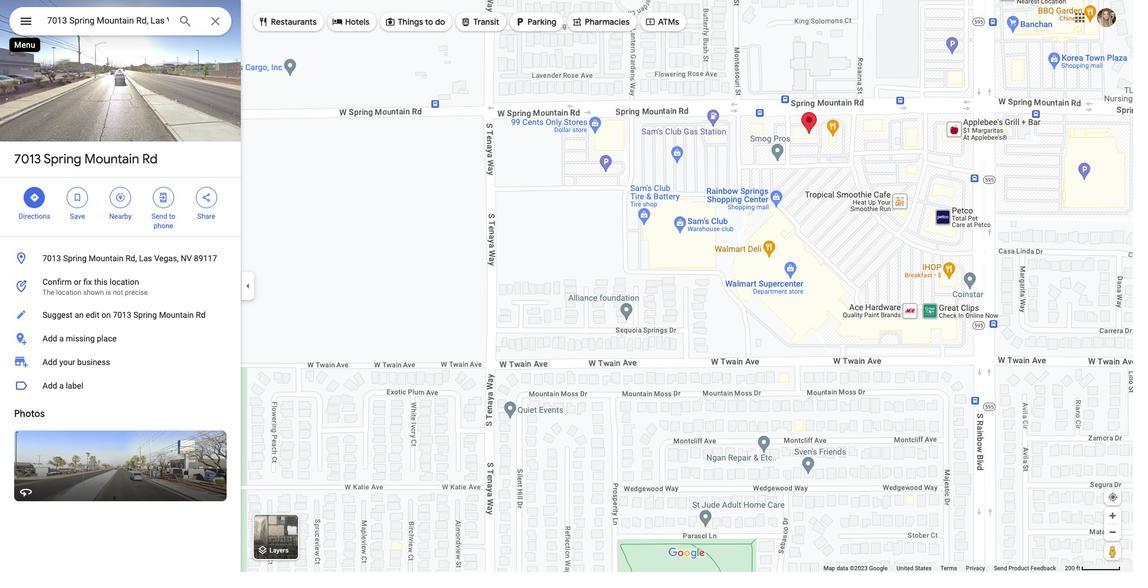 Task type: locate. For each thing, give the bounding box(es) containing it.
spring up 
[[44, 151, 81, 168]]

this
[[94, 278, 108, 287]]

mountain for rd,
[[89, 254, 124, 263]]

2 vertical spatial mountain
[[159, 311, 194, 320]]

0 vertical spatial spring
[[44, 151, 81, 168]]

1 vertical spatial a
[[59, 381, 64, 391]]

pharmacies
[[585, 17, 630, 27]]

7013 Spring Mountain Rd, Las Vegas, NV 89117 field
[[9, 7, 231, 35]]

7013 right on
[[113, 311, 131, 320]]

privacy
[[967, 566, 986, 572]]

hotels
[[345, 17, 370, 27]]

your
[[59, 358, 75, 367]]

google account: michelle dermenjian  
(michelle.dermenjian@adept.ai) image
[[1098, 8, 1117, 27]]

suggest
[[43, 311, 73, 320]]

send inside button
[[995, 566, 1008, 572]]

1 a from the top
[[59, 334, 64, 344]]

ft
[[1077, 566, 1081, 572]]

location down the or
[[56, 289, 81, 297]]

add down suggest on the bottom of page
[[43, 334, 57, 344]]

0 horizontal spatial send
[[151, 213, 167, 221]]

7013 spring mountain rd, las vegas, nv 89117
[[43, 254, 217, 263]]

1 horizontal spatial location
[[110, 278, 139, 287]]

2 horizontal spatial 7013
[[113, 311, 131, 320]]

1 vertical spatial add
[[43, 358, 57, 367]]

parking
[[528, 17, 557, 27]]

united states
[[897, 566, 932, 572]]

add a missing place button
[[0, 327, 241, 351]]

0 vertical spatial 7013
[[14, 151, 41, 168]]

spring
[[44, 151, 81, 168], [63, 254, 87, 263], [133, 311, 157, 320]]

spring inside button
[[63, 254, 87, 263]]

spring down precise
[[133, 311, 157, 320]]

 pharmacies
[[572, 15, 630, 28]]

2 vertical spatial add
[[43, 381, 57, 391]]

to left "do"
[[425, 17, 433, 27]]

0 vertical spatial rd
[[142, 151, 158, 168]]

send inside send to phone
[[151, 213, 167, 221]]

1 horizontal spatial to
[[425, 17, 433, 27]]

privacy button
[[967, 565, 986, 573]]

on
[[102, 311, 111, 320]]

1 horizontal spatial 7013
[[43, 254, 61, 263]]

product
[[1009, 566, 1030, 572]]

send to phone
[[151, 213, 175, 230]]

send product feedback button
[[995, 565, 1057, 573]]

spring for 7013 spring mountain rd
[[44, 151, 81, 168]]

1 vertical spatial rd
[[196, 311, 206, 320]]

rd
[[142, 151, 158, 168], [196, 311, 206, 320]]

rd up actions for 7013 spring mountain rd region
[[142, 151, 158, 168]]

1 horizontal spatial rd
[[196, 311, 206, 320]]


[[645, 15, 656, 28]]

fix
[[83, 278, 92, 287]]

7013 up confirm
[[43, 254, 61, 263]]

add
[[43, 334, 57, 344], [43, 358, 57, 367], [43, 381, 57, 391]]

mountain
[[84, 151, 139, 168], [89, 254, 124, 263], [159, 311, 194, 320]]

terms
[[941, 566, 958, 572]]

7013 inside button
[[43, 254, 61, 263]]

mountain inside 7013 spring mountain rd, las vegas, nv 89117 button
[[89, 254, 124, 263]]

 search field
[[9, 7, 231, 38]]

restaurants
[[271, 17, 317, 27]]

 atms
[[645, 15, 680, 28]]

0 vertical spatial to
[[425, 17, 433, 27]]

200 ft
[[1066, 566, 1081, 572]]

1 vertical spatial mountain
[[89, 254, 124, 263]]

2 a from the top
[[59, 381, 64, 391]]

2 vertical spatial 7013
[[113, 311, 131, 320]]

send left product
[[995, 566, 1008, 572]]

footer containing map data ©2023 google
[[824, 565, 1066, 573]]

a for missing
[[59, 334, 64, 344]]

7013 spring mountain rd
[[14, 151, 158, 168]]

2 add from the top
[[43, 358, 57, 367]]

1 vertical spatial spring
[[63, 254, 87, 263]]

a
[[59, 334, 64, 344], [59, 381, 64, 391]]

send for send to phone
[[151, 213, 167, 221]]

0 vertical spatial location
[[110, 278, 139, 287]]

confirm
[[43, 278, 72, 287]]

0 horizontal spatial to
[[169, 213, 175, 221]]

3 add from the top
[[43, 381, 57, 391]]

add for add a label
[[43, 381, 57, 391]]

do
[[435, 17, 445, 27]]

to up phone
[[169, 213, 175, 221]]

nv
[[181, 254, 192, 263]]

to
[[425, 17, 433, 27], [169, 213, 175, 221]]

add your business
[[43, 358, 110, 367]]

7013 spring mountain rd, las vegas, nv 89117 button
[[0, 247, 241, 270]]

send
[[151, 213, 167, 221], [995, 566, 1008, 572]]

zoom out image
[[1109, 529, 1118, 537]]

atms
[[658, 17, 680, 27]]

send up phone
[[151, 213, 167, 221]]

7013
[[14, 151, 41, 168], [43, 254, 61, 263], [113, 311, 131, 320]]

mountain up 
[[84, 151, 139, 168]]

actions for 7013 spring mountain rd region
[[0, 178, 241, 237]]

spring up the or
[[63, 254, 87, 263]]

terms button
[[941, 565, 958, 573]]

footer
[[824, 565, 1066, 573]]

shown
[[83, 289, 104, 297]]

add inside 'link'
[[43, 358, 57, 367]]


[[72, 191, 83, 204]]

place
[[97, 334, 117, 344]]

collapse side panel image
[[242, 280, 255, 293]]

location
[[110, 278, 139, 287], [56, 289, 81, 297]]

7013 for 7013 spring mountain rd, las vegas, nv 89117
[[43, 254, 61, 263]]

transit
[[474, 17, 500, 27]]

mountain down nv
[[159, 311, 194, 320]]

add left your
[[43, 358, 57, 367]]

1 vertical spatial send
[[995, 566, 1008, 572]]

1 horizontal spatial send
[[995, 566, 1008, 572]]


[[29, 191, 40, 204]]

1 vertical spatial 7013
[[43, 254, 61, 263]]

89117
[[194, 254, 217, 263]]

a left label
[[59, 381, 64, 391]]

layers
[[270, 548, 289, 555]]


[[19, 13, 33, 30]]

1 add from the top
[[43, 334, 57, 344]]

 hotels
[[332, 15, 370, 28]]

is
[[106, 289, 111, 297]]

0 horizontal spatial 7013
[[14, 151, 41, 168]]

states
[[916, 566, 932, 572]]

google
[[870, 566, 888, 572]]

0 vertical spatial mountain
[[84, 151, 139, 168]]


[[158, 191, 169, 204]]

vegas,
[[154, 254, 179, 263]]

mountain inside suggest an edit on 7013 spring mountain rd button
[[159, 311, 194, 320]]

map data ©2023 google
[[824, 566, 888, 572]]

0 vertical spatial a
[[59, 334, 64, 344]]

mountain up this
[[89, 254, 124, 263]]

add left label
[[43, 381, 57, 391]]

1 vertical spatial location
[[56, 289, 81, 297]]

las
[[139, 254, 152, 263]]

zoom in image
[[1109, 512, 1118, 521]]

 parking
[[515, 15, 557, 28]]

2 vertical spatial spring
[[133, 311, 157, 320]]

0 vertical spatial send
[[151, 213, 167, 221]]

rd down 89117 at the left
[[196, 311, 206, 320]]

show your location image
[[1108, 492, 1119, 503]]

0 vertical spatial add
[[43, 334, 57, 344]]

location up not
[[110, 278, 139, 287]]

a left missing
[[59, 334, 64, 344]]

send for send product feedback
[[995, 566, 1008, 572]]

business
[[77, 358, 110, 367]]

 button
[[9, 7, 43, 38]]

add for add a missing place
[[43, 334, 57, 344]]


[[115, 191, 126, 204]]

directions
[[19, 213, 50, 221]]

None field
[[47, 14, 169, 28]]

7013 up 
[[14, 151, 41, 168]]

1 vertical spatial to
[[169, 213, 175, 221]]



Task type: vqa. For each thing, say whether or not it's contained in the screenshot.
Ave to the left
no



Task type: describe. For each thing, give the bounding box(es) containing it.
save
[[70, 213, 85, 221]]

rd inside suggest an edit on 7013 spring mountain rd button
[[196, 311, 206, 320]]

data
[[837, 566, 849, 572]]

suggest an edit on 7013 spring mountain rd
[[43, 311, 206, 320]]

to inside send to phone
[[169, 213, 175, 221]]

nearby
[[109, 213, 132, 221]]

to inside the  things to do
[[425, 17, 433, 27]]

 restaurants
[[258, 15, 317, 28]]

add for add your business
[[43, 358, 57, 367]]

add your business link
[[0, 351, 241, 374]]

200 ft button
[[1066, 566, 1121, 572]]

missing
[[66, 334, 95, 344]]

map
[[824, 566, 836, 572]]

a for label
[[59, 381, 64, 391]]


[[258, 15, 269, 28]]

0 horizontal spatial location
[[56, 289, 81, 297]]

confirm or fix this location the location shown is not precise
[[43, 278, 148, 297]]

200
[[1066, 566, 1076, 572]]

not
[[113, 289, 123, 297]]

united
[[897, 566, 914, 572]]

share
[[197, 213, 215, 221]]

spring for 7013 spring mountain rd, las vegas, nv 89117
[[63, 254, 87, 263]]

phone
[[154, 222, 173, 230]]

precise
[[125, 289, 148, 297]]

©2023
[[850, 566, 868, 572]]

add a label button
[[0, 374, 241, 398]]

none field inside 7013 spring mountain rd, las vegas, nv 89117 field
[[47, 14, 169, 28]]

 transit
[[461, 15, 500, 28]]


[[385, 15, 396, 28]]

send product feedback
[[995, 566, 1057, 572]]

0 horizontal spatial rd
[[142, 151, 158, 168]]

things
[[398, 17, 423, 27]]

or
[[74, 278, 81, 287]]

united states button
[[897, 565, 932, 573]]

add a label
[[43, 381, 83, 391]]

edit
[[86, 311, 100, 320]]

7013 for 7013 spring mountain rd
[[14, 151, 41, 168]]


[[332, 15, 343, 28]]

an
[[75, 311, 84, 320]]

google maps element
[[0, 0, 1134, 573]]

7013 inside button
[[113, 311, 131, 320]]

7013 spring mountain rd main content
[[0, 0, 241, 573]]

rd,
[[126, 254, 137, 263]]

suggest an edit on 7013 spring mountain rd button
[[0, 304, 241, 327]]

photos
[[14, 409, 45, 420]]

feedback
[[1031, 566, 1057, 572]]


[[201, 191, 212, 204]]

mountain for rd
[[84, 151, 139, 168]]

the
[[43, 289, 54, 297]]

footer inside the google maps element
[[824, 565, 1066, 573]]


[[572, 15, 583, 28]]


[[515, 15, 526, 28]]

add a missing place
[[43, 334, 117, 344]]

show street view coverage image
[[1105, 543, 1122, 561]]

label
[[66, 381, 83, 391]]


[[461, 15, 471, 28]]

 things to do
[[385, 15, 445, 28]]

spring inside button
[[133, 311, 157, 320]]



